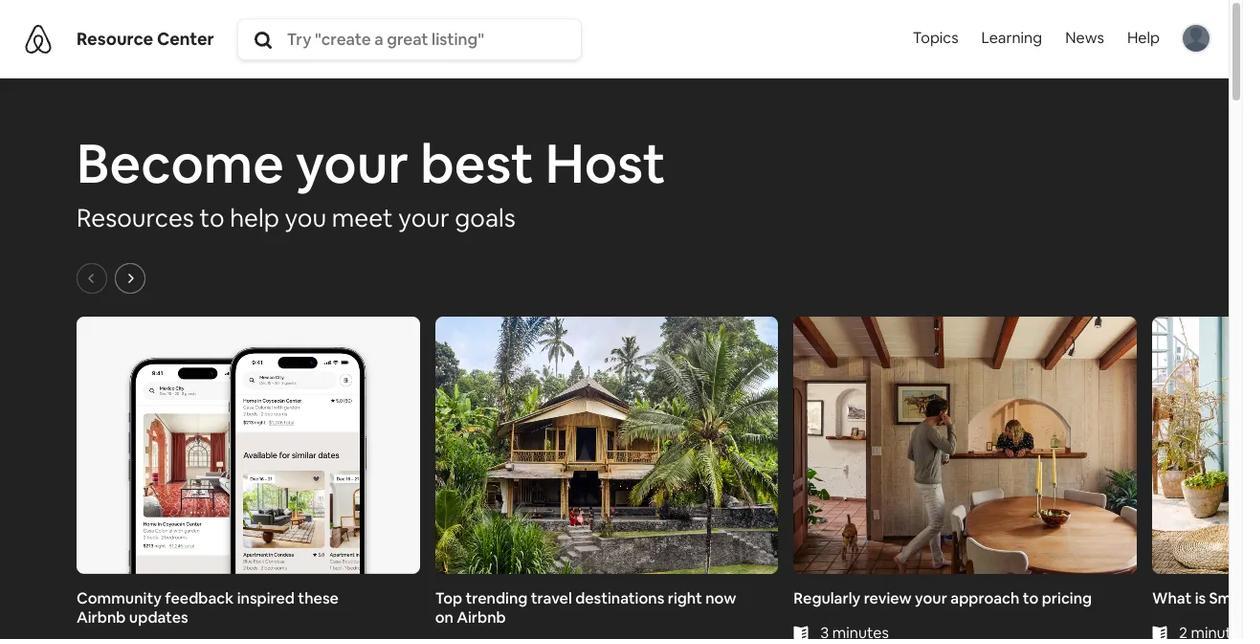 Task type: locate. For each thing, give the bounding box(es) containing it.
Search text field
[[287, 28, 577, 49]]

regularly review your approach to pricing
[[794, 589, 1092, 609]]

airbnb updates
[[77, 608, 188, 628]]

0 vertical spatial your
[[295, 129, 409, 199]]

a person holding a mug and a cell phone walks past a dining table toward a bright window as another person looks on. image
[[794, 317, 1137, 575], [794, 317, 1137, 575]]

your up meet
[[295, 129, 409, 199]]

what
[[1152, 589, 1192, 609]]

you
[[285, 202, 326, 235]]

three people sit on the front steps of a place listed on airbnb in bali facing large tropical trees and vegetation. image
[[435, 317, 779, 575], [435, 317, 779, 575]]

learning
[[982, 28, 1043, 48]]

your
[[295, 129, 409, 199], [915, 589, 948, 609]]

feedback
[[165, 589, 234, 609]]

trending
[[466, 589, 528, 609]]

resources
[[77, 202, 194, 235]]

smar
[[1209, 589, 1243, 609]]

top trending travel destinations right now on airbnb link
[[435, 317, 779, 639]]

0 horizontal spatial your
[[295, 129, 409, 199]]

your right review
[[915, 589, 948, 609]]

destinations
[[575, 589, 665, 609]]

help
[[230, 202, 279, 235]]

to
[[200, 202, 224, 235]]

luigi's account image
[[1183, 25, 1210, 52]]

on airbnb
[[435, 608, 506, 628]]

topics
[[913, 28, 959, 48]]

resource center link
[[77, 27, 214, 49]]

side by side phone screens show listings available for the guest's original dates and for checking in a day earlier or later. image
[[77, 317, 420, 575], [77, 317, 420, 575]]

your goals
[[399, 202, 516, 235]]

1 vertical spatial your
[[915, 589, 948, 609]]

what is smar link
[[1152, 317, 1243, 639]]

your inside become your best host resources to help you meet your goals
[[295, 129, 409, 199]]

right
[[668, 589, 702, 609]]

inspired
[[237, 589, 295, 609]]

center
[[157, 27, 214, 49]]

travel
[[531, 589, 572, 609]]



Task type: vqa. For each thing, say whether or not it's contained in the screenshot.
Add to wishlist: Dauphin Island, Alabama icon
no



Task type: describe. For each thing, give the bounding box(es) containing it.
review
[[864, 589, 912, 609]]

these
[[298, 589, 339, 609]]

learning button
[[970, 0, 1054, 77]]

approach
[[951, 589, 1020, 609]]

resource center
[[77, 27, 214, 49]]

top
[[435, 589, 462, 609]]

what is smar
[[1152, 589, 1243, 609]]

to pricing
[[1023, 589, 1092, 609]]

become
[[77, 129, 284, 199]]

topics button
[[909, 0, 962, 81]]

news button
[[1054, 0, 1116, 77]]

meet
[[332, 202, 393, 235]]

top trending travel destinations right now on airbnb
[[435, 589, 736, 628]]

help
[[1127, 28, 1160, 48]]

1 horizontal spatial your
[[915, 589, 948, 609]]

resource
[[77, 27, 153, 49]]

community feedback inspired these airbnb updates link
[[77, 317, 420, 639]]

regularly
[[794, 589, 861, 609]]

community feedback inspired these airbnb updates
[[77, 589, 339, 628]]

two people sit on a balcony bench just outside large open windows near potted trees, a table, and a spiral staircase. image
[[1152, 317, 1243, 575]]

regularly review your approach to pricing link
[[794, 317, 1137, 639]]

best host
[[420, 129, 666, 199]]

is
[[1195, 589, 1206, 609]]

now
[[706, 589, 736, 609]]

news
[[1065, 28, 1104, 48]]

community
[[77, 589, 162, 609]]

become your best host resources to help you meet your goals
[[77, 129, 666, 235]]

help link
[[1116, 0, 1172, 77]]



